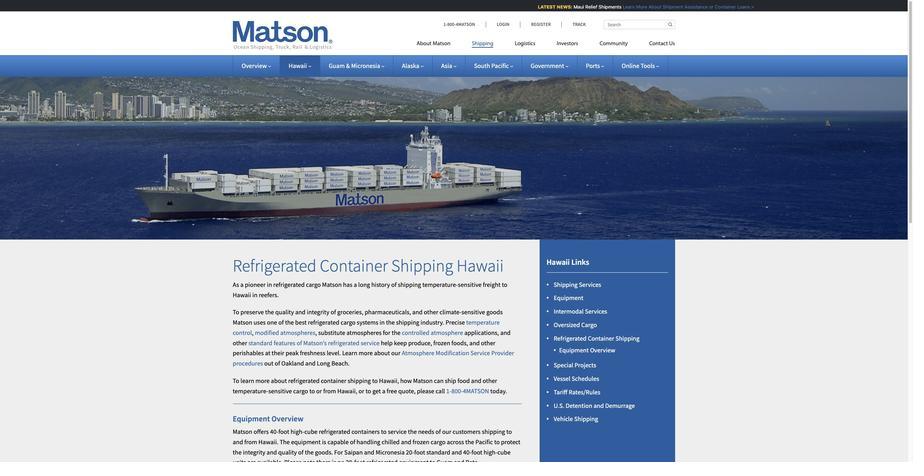 Task type: vqa. For each thing, say whether or not it's contained in the screenshot.
EXPERTISE
no



Task type: locate. For each thing, give the bounding box(es) containing it.
in up reefers.
[[267, 281, 272, 289]]

as
[[233, 281, 239, 289]]

refrigerated down "oversized"
[[554, 335, 587, 343]]

0 horizontal spatial temperature-
[[233, 388, 268, 396]]

shipping up protect
[[482, 428, 505, 437]]

other
[[424, 309, 438, 317], [233, 339, 247, 348], [481, 339, 495, 348], [483, 377, 497, 386]]

more down 'applications, and other'
[[359, 350, 373, 358]]

0 horizontal spatial integrity
[[243, 449, 265, 457]]

equipment overview up the projects
[[559, 347, 615, 355]]

2 , from the left
[[315, 329, 317, 337]]

0 vertical spatial is
[[322, 439, 326, 447]]

asia link
[[441, 62, 457, 70]]

out
[[264, 360, 273, 368]]

and up units
[[233, 439, 243, 447]]

1 vertical spatial hawaii,
[[337, 388, 357, 396]]

0 horizontal spatial overview
[[242, 62, 267, 70]]

matson up control
[[233, 319, 252, 327]]

level.
[[327, 350, 341, 358]]

service up atmosphere modification service provider procedures
[[361, 339, 380, 348]]

1 horizontal spatial integrity
[[307, 309, 329, 317]]

matson up please
[[413, 377, 433, 386]]

0 horizontal spatial about
[[417, 41, 432, 47]]

more right 'learn'
[[256, 377, 270, 386]]

0 vertical spatial 40-
[[270, 428, 278, 437]]

latest
[[536, 4, 554, 10]]

matson offers 40-foot high-cube refrigerated containers to service the needs of our customers shipping to and from hawaii. the equipment is capable of handling chilled and frozen cargo across the pacific to protect the integrity and quality of the goods. for saipan and micronesia 20-foot standard and 40-foot high-cube units are available. please note there is no 20-foot refrigerated equipment to guam and rota.
[[233, 428, 520, 463]]

0 vertical spatial from
[[323, 388, 336, 396]]

sensitive inside as a pioneer in refrigerated cargo matson has a long history of shipping temperature-sensitive freight to hawaii in reefers.
[[458, 281, 482, 289]]

0 horizontal spatial equipment overview
[[233, 414, 303, 424]]

1 vertical spatial container
[[320, 255, 388, 277]]

in down pioneer
[[252, 291, 257, 299]]

cargo inside "to preserve the quality and integrity of groceries, pharmaceuticals, and other climate-sensitive goods matson uses one of the best refrigerated cargo systems in the shipping industry. precise"
[[341, 319, 356, 327]]

40- up the rota. on the bottom of page
[[463, 449, 472, 457]]

refrigerated inside the hawaii links section
[[554, 335, 587, 343]]

1 vertical spatial services
[[585, 308, 607, 316]]

1 horizontal spatial frozen
[[433, 339, 450, 348]]

services up cargo
[[585, 308, 607, 316]]

0 horizontal spatial frozen
[[413, 439, 429, 447]]

pacific right south
[[491, 62, 509, 70]]

vehicle shipping
[[554, 416, 598, 424]]

1 horizontal spatial overview
[[272, 414, 303, 424]]

800- down food on the right bottom of page
[[451, 388, 463, 396]]

contact us link
[[639, 37, 675, 52]]

1 vertical spatial pacific
[[475, 439, 493, 447]]

and up the service
[[469, 339, 480, 348]]

0 horizontal spatial atmospheres
[[280, 329, 315, 337]]

hawaii, down container
[[337, 388, 357, 396]]

guam inside matson offers 40-foot high-cube refrigerated containers to service the needs of our customers shipping to and from hawaii. the equipment is capable of handling chilled and frozen cargo across the pacific to protect the integrity and quality of the goods. for saipan and micronesia 20-foot standard and 40-foot high-cube units are available. please note there is no 20-foot refrigerated equipment to guam and rota.
[[437, 459, 453, 463]]

equipment down chilled
[[399, 459, 429, 463]]

is left no
[[332, 459, 336, 463]]

shipping inside top menu navigation
[[472, 41, 493, 47]]

1 vertical spatial high-
[[484, 449, 497, 457]]

other down the "applications,"
[[481, 339, 495, 348]]

foot
[[278, 428, 289, 437], [414, 449, 425, 457], [472, 449, 482, 457], [354, 459, 365, 463]]

standard down across
[[426, 449, 450, 457]]

1 vertical spatial equipment
[[559, 347, 589, 355]]

or down container
[[316, 388, 322, 396]]

our down the keep
[[391, 350, 401, 358]]

about inside help keep produce, frozen foods, and other perishables at their peak freshness level. learn more about our
[[374, 350, 390, 358]]

cube down protect
[[497, 449, 511, 457]]

about right more
[[647, 4, 660, 10]]

atmospheres down systems
[[347, 329, 382, 337]]

1 vertical spatial our
[[442, 428, 451, 437]]

1 vertical spatial in
[[252, 291, 257, 299]]

2 vertical spatial in
[[380, 319, 385, 327]]

refrigerated for refrigerated container shipping hawaii
[[233, 255, 316, 277]]

1-800-4matson link up shipping link
[[443, 21, 486, 27]]

of up peak
[[297, 339, 302, 348]]

1 vertical spatial sensitive
[[462, 309, 485, 317]]

1 vertical spatial 4matson
[[463, 388, 489, 396]]

1 vertical spatial more
[[256, 377, 270, 386]]

refrigerated container shipping link
[[554, 335, 640, 343]]

shipping
[[398, 281, 421, 289], [396, 319, 419, 327], [348, 377, 371, 386], [482, 428, 505, 437]]

services for intermodal services
[[585, 308, 607, 316]]

special
[[554, 362, 573, 370]]

1 horizontal spatial temperature-
[[422, 281, 458, 289]]

cargo inside as a pioneer in refrigerated cargo matson has a long history of shipping temperature-sensitive freight to hawaii in reefers.
[[306, 281, 321, 289]]

control
[[233, 329, 252, 337]]

container left loans
[[713, 4, 734, 10]]

matson up asia
[[433, 41, 451, 47]]

to left get
[[366, 388, 371, 396]]

frozen down needs in the left of the page
[[413, 439, 429, 447]]

schedules
[[572, 375, 599, 383]]

or right assistance
[[707, 4, 712, 10]]

login
[[497, 21, 509, 27]]

about inside top menu navigation
[[417, 41, 432, 47]]

to inside the to learn more about refrigerated container shipping to hawaii, how matson can ship food and other temperature-sensitive cargo to or from hawaii, or to get a free quote, please call
[[233, 377, 239, 386]]

other up today.
[[483, 377, 497, 386]]

shipping inside the to learn more about refrigerated container shipping to hawaii, how matson can ship food and other temperature-sensitive cargo to or from hawaii, or to get a free quote, please call
[[348, 377, 371, 386]]

40- up hawaii.
[[270, 428, 278, 437]]

cargo down needs in the left of the page
[[431, 439, 446, 447]]

tariff
[[554, 389, 567, 397]]

1 vertical spatial 800-
[[451, 388, 463, 396]]

about
[[374, 350, 390, 358], [271, 377, 287, 386]]

quality inside matson offers 40-foot high-cube refrigerated containers to service the needs of our customers shipping to and from hawaii. the equipment is capable of handling chilled and frozen cargo across the pacific to protect the integrity and quality of the goods. for saipan and micronesia 20-foot standard and 40-foot high-cube units are available. please note there is no 20-foot refrigerated equipment to guam and rota.
[[278, 449, 297, 457]]

container for refrigerated container shipping hawaii
[[320, 255, 388, 277]]

0 horizontal spatial in
[[252, 291, 257, 299]]

cube
[[304, 428, 318, 437], [497, 449, 511, 457]]

0 horizontal spatial learn
[[342, 350, 357, 358]]

equipment link
[[554, 294, 583, 303]]

0 vertical spatial 20-
[[406, 449, 414, 457]]

0 vertical spatial our
[[391, 350, 401, 358]]

1 horizontal spatial hawaii,
[[379, 377, 399, 386]]

0 horizontal spatial hawaii,
[[337, 388, 357, 396]]

temperature
[[466, 319, 500, 327]]

1 horizontal spatial equipment overview
[[559, 347, 615, 355]]

1 vertical spatial temperature-
[[233, 388, 268, 396]]

more
[[634, 4, 646, 10]]

of left groceries,
[[331, 309, 336, 317]]

0 vertical spatial 1-800-4matson link
[[443, 21, 486, 27]]

0 vertical spatial temperature-
[[422, 281, 458, 289]]

and down handling
[[364, 449, 374, 457]]

1 horizontal spatial standard
[[426, 449, 450, 457]]

more
[[359, 350, 373, 358], [256, 377, 270, 386]]

1 vertical spatial overview
[[590, 347, 615, 355]]

1 vertical spatial 1-
[[446, 388, 451, 396]]

1 horizontal spatial cube
[[497, 449, 511, 457]]

produce,
[[408, 339, 432, 348]]

online
[[622, 62, 639, 70]]

equipment overview
[[559, 347, 615, 355], [233, 414, 303, 424]]

a right has
[[354, 281, 357, 289]]

1 horizontal spatial 40-
[[463, 449, 472, 457]]

and inside the to learn more about refrigerated container shipping to hawaii, how matson can ship food and other temperature-sensitive cargo to or from hawaii, or to get a free quote, please call
[[471, 377, 481, 386]]

1 vertical spatial integrity
[[243, 449, 265, 457]]

about down the help
[[374, 350, 390, 358]]

1 horizontal spatial about
[[374, 350, 390, 358]]

1 horizontal spatial container
[[588, 335, 614, 343]]

1 vertical spatial micronesia
[[376, 449, 405, 457]]

of up please at the bottom of page
[[298, 449, 304, 457]]

to left 'learn'
[[233, 377, 239, 386]]

quality up "one" in the left bottom of the page
[[275, 309, 294, 317]]

food
[[458, 377, 470, 386]]

substitute
[[318, 329, 345, 337]]

or left get
[[359, 388, 364, 396]]

0 horizontal spatial standard
[[248, 339, 272, 348]]

equipment overview inside the hawaii links section
[[559, 347, 615, 355]]

1 , from the left
[[252, 329, 254, 337]]

0 vertical spatial quality
[[275, 309, 294, 317]]

refrigerated down out of oakland and long beach.
[[288, 377, 320, 386]]

links
[[571, 258, 589, 268]]

hawaii
[[289, 62, 307, 70], [457, 255, 504, 277], [547, 258, 570, 268], [233, 291, 251, 299]]

rates/rules
[[569, 389, 600, 397]]

0 vertical spatial integrity
[[307, 309, 329, 317]]

refrigerated down chilled
[[366, 459, 398, 463]]

sensitive
[[458, 281, 482, 289], [462, 309, 485, 317], [268, 388, 292, 396]]

a right as
[[240, 281, 244, 289]]

2 horizontal spatial overview
[[590, 347, 615, 355]]

our up across
[[442, 428, 451, 437]]

from
[[323, 388, 336, 396], [244, 439, 257, 447]]

the right for
[[392, 329, 401, 337]]

, up matson's
[[315, 329, 317, 337]]

our inside matson offers 40-foot high-cube refrigerated containers to service the needs of our customers shipping to and from hawaii. the equipment is capable of handling chilled and frozen cargo across the pacific to protect the integrity and quality of the goods. for saipan and micronesia 20-foot standard and 40-foot high-cube units are available. please note there is no 20-foot refrigerated equipment to guam and rota.
[[442, 428, 451, 437]]

matson inside as a pioneer in refrigerated cargo matson has a long history of shipping temperature-sensitive freight to hawaii in reefers.
[[322, 281, 342, 289]]

other inside 'applications, and other'
[[233, 339, 247, 348]]

learn
[[241, 377, 254, 386]]

tariff rates/rules
[[554, 389, 600, 397]]

1 horizontal spatial refrigerated
[[554, 335, 587, 343]]

equipment up offers
[[233, 414, 270, 424]]

1- for 1-800-4matson
[[443, 21, 447, 27]]

1 vertical spatial refrigerated
[[554, 335, 587, 343]]

top menu navigation
[[417, 37, 675, 52]]

40-
[[270, 428, 278, 437], [463, 449, 472, 457]]

systems
[[357, 319, 378, 327]]

industry.
[[421, 319, 444, 327]]

freight
[[483, 281, 501, 289]]

0 horizontal spatial service
[[361, 339, 380, 348]]

0 horizontal spatial from
[[244, 439, 257, 447]]

1-800-4matson link
[[443, 21, 486, 27], [446, 388, 489, 396]]

1 horizontal spatial equipment
[[399, 459, 429, 463]]

1 horizontal spatial or
[[359, 388, 364, 396]]

tariff rates/rules link
[[554, 389, 600, 397]]

about
[[647, 4, 660, 10], [417, 41, 432, 47]]

0 vertical spatial to
[[233, 309, 239, 317]]

1- for 1-800-4matson today.
[[446, 388, 451, 396]]

1 horizontal spatial about
[[647, 4, 660, 10]]

standard features of matson's refrigerated service link
[[248, 339, 380, 348]]

please
[[284, 459, 302, 463]]

the down pharmaceuticals, at the bottom left of the page
[[386, 319, 395, 327]]

sensitive down out
[[268, 388, 292, 396]]

container down cargo
[[588, 335, 614, 343]]

refrigerated inside "to preserve the quality and integrity of groceries, pharmaceuticals, and other climate-sensitive goods matson uses one of the best refrigerated cargo systems in the shipping industry. precise"
[[308, 319, 339, 327]]

services down the links
[[579, 281, 601, 289]]

to down out of oakland and long beach.
[[309, 388, 315, 396]]

standard
[[248, 339, 272, 348], [426, 449, 450, 457]]

search image
[[668, 22, 673, 27]]

0 vertical spatial equipment
[[291, 439, 321, 447]]

perishables
[[233, 350, 264, 358]]

and up provider
[[500, 329, 511, 337]]

equipment up special projects link
[[559, 347, 589, 355]]

1 horizontal spatial atmospheres
[[347, 329, 382, 337]]

at
[[265, 350, 270, 358]]

cargo left has
[[306, 281, 321, 289]]

other up 'industry.'
[[424, 309, 438, 317]]

rota.
[[466, 459, 479, 463]]

2 horizontal spatial in
[[380, 319, 385, 327]]

frozen
[[433, 339, 450, 348], [413, 439, 429, 447]]

atmosphere
[[431, 329, 463, 337]]

detention
[[566, 402, 592, 410]]

modified
[[255, 329, 279, 337]]

tools
[[641, 62, 655, 70]]

to left preserve
[[233, 309, 239, 317]]

0 horizontal spatial more
[[256, 377, 270, 386]]

standard down modified
[[248, 339, 272, 348]]

cargo
[[581, 321, 597, 330]]

projects
[[575, 362, 596, 370]]

equipment up note
[[291, 439, 321, 447]]

get
[[372, 388, 381, 396]]

cargo inside the to learn more about refrigerated container shipping to hawaii, how matson can ship food and other temperature-sensitive cargo to or from hawaii, or to get a free quote, please call
[[293, 388, 308, 396]]

services
[[579, 281, 601, 289], [585, 308, 607, 316]]

temperature- up "climate-"
[[422, 281, 458, 289]]

0 vertical spatial in
[[267, 281, 272, 289]]

service up chilled
[[388, 428, 407, 437]]

container for refrigerated container shipping
[[588, 335, 614, 343]]

None search field
[[604, 20, 675, 29]]

refrigerated for refrigerated container shipping
[[554, 335, 587, 343]]

micronesia right &
[[351, 62, 380, 70]]

refrigerated
[[273, 281, 305, 289], [308, 319, 339, 327], [328, 339, 359, 348], [288, 377, 320, 386], [319, 428, 350, 437], [366, 459, 398, 463]]

shipping right history
[[398, 281, 421, 289]]

from down offers
[[244, 439, 257, 447]]

are
[[247, 459, 256, 463]]

from inside matson offers 40-foot high-cube refrigerated containers to service the needs of our customers shipping to and from hawaii. the equipment is capable of handling chilled and frozen cargo across the pacific to protect the integrity and quality of the goods. for saipan and micronesia 20-foot standard and 40-foot high-cube units are available. please note there is no 20-foot refrigerated equipment to guam and rota.
[[244, 439, 257, 447]]

shipping up controlled
[[396, 319, 419, 327]]

0 vertical spatial guam
[[329, 62, 345, 70]]

0 horizontal spatial about
[[271, 377, 287, 386]]

2 vertical spatial equipment
[[233, 414, 270, 424]]

matson
[[433, 41, 451, 47], [322, 281, 342, 289], [233, 319, 252, 327], [413, 377, 433, 386], [233, 428, 252, 437]]

800- for 1-800-4matson today.
[[451, 388, 463, 396]]

hawaii left the links
[[547, 258, 570, 268]]

matson inside top menu navigation
[[433, 41, 451, 47]]

1 horizontal spatial service
[[388, 428, 407, 437]]

0 vertical spatial 800-
[[447, 21, 456, 27]]

there
[[317, 459, 331, 463]]

equipment overview up offers
[[233, 414, 303, 424]]

hawaii inside section
[[547, 258, 570, 268]]

0 vertical spatial hawaii,
[[379, 377, 399, 386]]

community
[[600, 41, 628, 47]]

temperature- down 'learn'
[[233, 388, 268, 396]]

other down control
[[233, 339, 247, 348]]

learn more about shipment assistance or container loans > link
[[621, 4, 752, 10]]

micronesia down chilled
[[376, 449, 405, 457]]

register link
[[520, 21, 562, 27]]

learn inside help keep produce, frozen foods, and other perishables at their peak freshness level. learn more about our
[[342, 350, 357, 358]]

1-800-4matson today.
[[446, 388, 507, 396]]

hawaii links section
[[531, 240, 684, 463]]

the left needs in the left of the page
[[408, 428, 417, 437]]

government
[[531, 62, 564, 70]]

guam left &
[[329, 62, 345, 70]]

of
[[391, 281, 397, 289], [331, 309, 336, 317], [278, 319, 284, 327], [297, 339, 302, 348], [275, 360, 280, 368], [436, 428, 441, 437], [350, 439, 355, 447], [298, 449, 304, 457]]

1- up about matson link
[[443, 21, 447, 27]]

0 vertical spatial high-
[[291, 428, 304, 437]]

from down container
[[323, 388, 336, 396]]

to inside "to preserve the quality and integrity of groceries, pharmaceuticals, and other climate-sensitive goods matson uses one of the best refrigerated cargo systems in the shipping industry. precise"
[[233, 309, 239, 317]]

about down out
[[271, 377, 287, 386]]

to down needs in the left of the page
[[430, 459, 435, 463]]

of right history
[[391, 281, 397, 289]]

services for shipping services
[[579, 281, 601, 289]]

to preserve the quality and integrity of groceries, pharmaceuticals, and other climate-sensitive goods matson uses one of the best refrigerated cargo systems in the shipping industry. precise
[[233, 309, 503, 327]]

0 vertical spatial services
[[579, 281, 601, 289]]

other inside "to preserve the quality and integrity of groceries, pharmaceuticals, and other climate-sensitive goods matson uses one of the best refrigerated cargo systems in the shipping industry. precise"
[[424, 309, 438, 317]]

container inside the hawaii links section
[[588, 335, 614, 343]]

to for to preserve the quality and integrity of groceries, pharmaceuticals, and other climate-sensitive goods matson uses one of the best refrigerated cargo systems in the shipping industry. precise
[[233, 309, 239, 317]]

atmosphere modification service provider procedures
[[233, 350, 514, 368]]

0 vertical spatial cube
[[304, 428, 318, 437]]

0 horizontal spatial our
[[391, 350, 401, 358]]

1 horizontal spatial learn
[[621, 4, 633, 10]]

track link
[[562, 21, 586, 27]]

0 vertical spatial frozen
[[433, 339, 450, 348]]

quality up please at the bottom of page
[[278, 449, 297, 457]]

free
[[387, 388, 397, 396]]

0 horizontal spatial a
[[240, 281, 244, 289]]

0 vertical spatial equipment overview
[[559, 347, 615, 355]]

1 to from the top
[[233, 309, 239, 317]]

login link
[[486, 21, 520, 27]]

track
[[573, 21, 586, 27]]

0 horizontal spatial refrigerated
[[233, 255, 316, 277]]

matson inside "to preserve the quality and integrity of groceries, pharmaceuticals, and other climate-sensitive goods matson uses one of the best refrigerated cargo systems in the shipping industry. precise"
[[233, 319, 252, 327]]

0 horizontal spatial guam
[[329, 62, 345, 70]]

shipment
[[661, 4, 682, 10]]

refrigerated inside as a pioneer in refrigerated cargo matson has a long history of shipping temperature-sensitive freight to hawaii in reefers.
[[273, 281, 305, 289]]

1 horizontal spatial guam
[[437, 459, 453, 463]]

1 vertical spatial quality
[[278, 449, 297, 457]]

contact
[[649, 41, 668, 47]]

cargo down out of oakland and long beach.
[[293, 388, 308, 396]]

0 vertical spatial 4matson
[[456, 21, 475, 27]]

refrigerated
[[233, 255, 316, 277], [554, 335, 587, 343]]

and down "rates/rules"
[[594, 402, 604, 410]]

1 vertical spatial about
[[271, 377, 287, 386]]

matson left offers
[[233, 428, 252, 437]]

2 to from the top
[[233, 377, 239, 386]]

needs
[[418, 428, 434, 437]]

and inside help keep produce, frozen foods, and other perishables at their peak freshness level. learn more about our
[[469, 339, 480, 348]]

u.s. detention and demurrage
[[554, 402, 635, 410]]

available.
[[257, 459, 283, 463]]

integrity up are
[[243, 449, 265, 457]]

atmospheres down best
[[280, 329, 315, 337]]

1 vertical spatial equipment overview
[[233, 414, 303, 424]]

sensitive left freight
[[458, 281, 482, 289]]

1 vertical spatial learn
[[342, 350, 357, 358]]



Task type: describe. For each thing, give the bounding box(es) containing it.
temperature- inside as a pioneer in refrigerated cargo matson has a long history of shipping temperature-sensitive freight to hawaii in reefers.
[[422, 281, 458, 289]]

protect
[[501, 439, 520, 447]]

in inside "to preserve the quality and integrity of groceries, pharmaceuticals, and other climate-sensitive goods matson uses one of the best refrigerated cargo systems in the shipping industry. precise"
[[380, 319, 385, 327]]

and inside the hawaii links section
[[594, 402, 604, 410]]

chilled
[[382, 439, 400, 447]]

1 vertical spatial 40-
[[463, 449, 472, 457]]

of right "one" in the left bottom of the page
[[278, 319, 284, 327]]

matson inside the to learn more about refrigerated container shipping to hawaii, how matson can ship food and other temperature-sensitive cargo to or from hawaii, or to get a free quote, please call
[[413, 377, 433, 386]]

across
[[447, 439, 464, 447]]

guam & micronesia link
[[329, 62, 385, 70]]

the
[[280, 439, 290, 447]]

0 vertical spatial overview
[[242, 62, 267, 70]]

contact us
[[649, 41, 675, 47]]

sensitive inside "to preserve the quality and integrity of groceries, pharmaceuticals, and other climate-sensitive goods matson uses one of the best refrigerated cargo systems in the shipping industry. precise"
[[462, 309, 485, 317]]

0 horizontal spatial 40-
[[270, 428, 278, 437]]

intermodal
[[554, 308, 584, 316]]

sensitive inside the to learn more about refrigerated container shipping to hawaii, how matson can ship food and other temperature-sensitive cargo to or from hawaii, or to get a free quote, please call
[[268, 388, 292, 396]]

u.s.
[[554, 402, 564, 410]]

service
[[471, 350, 490, 358]]

loans
[[736, 4, 748, 10]]

Search search field
[[604, 20, 675, 29]]

provider
[[491, 350, 514, 358]]

goods.
[[315, 449, 333, 457]]

and down across
[[452, 449, 462, 457]]

and up available. at the left bottom of page
[[267, 449, 277, 457]]

1 vertical spatial is
[[332, 459, 336, 463]]

refrigerated inside the to learn more about refrigerated container shipping to hawaii, how matson can ship food and other temperature-sensitive cargo to or from hawaii, or to get a free quote, please call
[[288, 377, 320, 386]]

vessel
[[554, 375, 570, 383]]

and right chilled
[[401, 439, 411, 447]]

quality inside "to preserve the quality and integrity of groceries, pharmaceuticals, and other climate-sensitive goods matson uses one of the best refrigerated cargo systems in the shipping industry. precise"
[[275, 309, 294, 317]]

atmosphere
[[402, 350, 434, 358]]

hawaii links
[[547, 258, 589, 268]]

hawaii inside as a pioneer in refrigerated cargo matson has a long history of shipping temperature-sensitive freight to hawaii in reefers.
[[233, 291, 251, 299]]

online tools link
[[622, 62, 659, 70]]

hawaii down blue matson logo with ocean, shipping, truck, rail and logistics written beneath it. at top
[[289, 62, 307, 70]]

cargo inside matson offers 40-foot high-cube refrigerated containers to service the needs of our customers shipping to and from hawaii. the equipment is capable of handling chilled and frozen cargo across the pacific to protect the integrity and quality of the goods. for saipan and micronesia 20-foot standard and 40-foot high-cube units are available. please note there is no 20-foot refrigerated equipment to guam and rota.
[[431, 439, 446, 447]]

2 horizontal spatial container
[[713, 4, 734, 10]]

foot down saipan on the left of page
[[354, 459, 365, 463]]

our inside help keep produce, frozen foods, and other perishables at their peak freshness level. learn more about our
[[391, 350, 401, 358]]

other inside the to learn more about refrigerated container shipping to hawaii, how matson can ship food and other temperature-sensitive cargo to or from hawaii, or to get a free quote, please call
[[483, 377, 497, 386]]

to up get
[[372, 377, 378, 386]]

groceries,
[[337, 309, 363, 317]]

0 horizontal spatial or
[[316, 388, 322, 396]]

1 atmospheres from the left
[[280, 329, 315, 337]]

to up chilled
[[381, 428, 387, 437]]

standard inside matson offers 40-foot high-cube refrigerated containers to service the needs of our customers shipping to and from hawaii. the equipment is capable of handling chilled and frozen cargo across the pacific to protect the integrity and quality of the goods. for saipan and micronesia 20-foot standard and 40-foot high-cube units are available. please note there is no 20-foot refrigerated equipment to guam and rota.
[[426, 449, 450, 457]]

0 vertical spatial equipment
[[554, 294, 583, 303]]

0 horizontal spatial high-
[[291, 428, 304, 437]]

refrigerated up level.
[[328, 339, 359, 348]]

south pacific
[[474, 62, 509, 70]]

customers
[[453, 428, 481, 437]]

news:
[[555, 4, 571, 10]]

long
[[358, 281, 370, 289]]

south
[[474, 62, 490, 70]]

and up 'industry.'
[[412, 309, 423, 317]]

1-800-4matson
[[443, 21, 475, 27]]

and down freshness on the left bottom
[[305, 360, 316, 368]]

pharmaceuticals,
[[365, 309, 411, 317]]

more inside help keep produce, frozen foods, and other perishables at their peak freshness level. learn more about our
[[359, 350, 373, 358]]

the up modified atmospheres link
[[285, 319, 294, 327]]

2 horizontal spatial or
[[707, 4, 712, 10]]

1 vertical spatial equipment
[[399, 459, 429, 463]]

can
[[434, 377, 444, 386]]

0 vertical spatial service
[[361, 339, 380, 348]]

ship
[[445, 377, 456, 386]]

service inside matson offers 40-foot high-cube refrigerated containers to service the needs of our customers shipping to and from hawaii. the equipment is capable of handling chilled and frozen cargo across the pacific to protect the integrity and quality of the goods. for saipan and micronesia 20-foot standard and 40-foot high-cube units are available. please note there is no 20-foot refrigerated equipment to guam and rota.
[[388, 428, 407, 437]]

oakland
[[281, 360, 304, 368]]

today.
[[490, 388, 507, 396]]

investors
[[557, 41, 578, 47]]

blue matson logo with ocean, shipping, truck, rail and logistics written beneath it. image
[[233, 21, 333, 50]]

refrigerated up capable
[[319, 428, 350, 437]]

help
[[381, 339, 393, 348]]

2 vertical spatial overview
[[272, 414, 303, 424]]

0 vertical spatial pacific
[[491, 62, 509, 70]]

shipping inside matson offers 40-foot high-cube refrigerated containers to service the needs of our customers shipping to and from hawaii. the equipment is capable of handling chilled and frozen cargo across the pacific to protect the integrity and quality of the goods. for saipan and micronesia 20-foot standard and 40-foot high-cube units are available. please note there is no 20-foot refrigerated equipment to guam and rota.
[[482, 428, 505, 437]]

0 horizontal spatial cube
[[304, 428, 318, 437]]

history
[[371, 281, 390, 289]]

guam & micronesia
[[329, 62, 380, 70]]

800- for 1-800-4matson
[[447, 21, 456, 27]]

and left the rota. on the bottom of page
[[454, 459, 464, 463]]

of inside as a pioneer in refrigerated cargo matson has a long history of shipping temperature-sensitive freight to hawaii in reefers.
[[391, 281, 397, 289]]

4matson for 1-800-4matson today.
[[463, 388, 489, 396]]

please
[[417, 388, 434, 396]]

shipping inside "to preserve the quality and integrity of groceries, pharmaceuticals, and other climate-sensitive goods matson uses one of the best refrigerated cargo systems in the shipping industry. precise"
[[396, 319, 419, 327]]

more inside the to learn more about refrigerated container shipping to hawaii, how matson can ship food and other temperature-sensitive cargo to or from hawaii, or to get a free quote, please call
[[256, 377, 270, 386]]

as a pioneer in refrigerated cargo matson has a long history of shipping temperature-sensitive freight to hawaii in reefers.
[[233, 281, 507, 299]]

preserve
[[241, 309, 264, 317]]

beach.
[[331, 360, 350, 368]]

about inside the to learn more about refrigerated container shipping to hawaii, how matson can ship food and other temperature-sensitive cargo to or from hawaii, or to get a free quote, please call
[[271, 377, 287, 386]]

1 horizontal spatial a
[[354, 281, 357, 289]]

oversized cargo
[[554, 321, 597, 330]]

oversized cargo link
[[554, 321, 597, 330]]

temperature control link
[[233, 319, 500, 337]]

goods
[[486, 309, 503, 317]]

maui
[[572, 4, 582, 10]]

pacific inside matson offers 40-foot high-cube refrigerated containers to service the needs of our customers shipping to and from hawaii. the equipment is capable of handling chilled and frozen cargo across the pacific to protect the integrity and quality of the goods. for saipan and micronesia 20-foot standard and 40-foot high-cube units are available. please note there is no 20-foot refrigerated equipment to guam and rota.
[[475, 439, 493, 447]]

0 vertical spatial standard
[[248, 339, 272, 348]]

0 vertical spatial micronesia
[[351, 62, 380, 70]]

to inside as a pioneer in refrigerated cargo matson has a long history of shipping temperature-sensitive freight to hawaii in reefers.
[[502, 281, 507, 289]]

of right needs in the left of the page
[[436, 428, 441, 437]]

containers
[[352, 428, 380, 437]]

special projects
[[554, 362, 596, 370]]

1 horizontal spatial in
[[267, 281, 272, 289]]

no
[[338, 459, 345, 463]]

special projects link
[[554, 362, 596, 370]]

overview inside the hawaii links section
[[590, 347, 615, 355]]

of up saipan on the left of page
[[350, 439, 355, 447]]

the up "one" in the left bottom of the page
[[265, 309, 274, 317]]

a inside the to learn more about refrigerated container shipping to hawaii, how matson can ship food and other temperature-sensitive cargo to or from hawaii, or to get a free quote, please call
[[382, 388, 385, 396]]

2 atmospheres from the left
[[347, 329, 382, 337]]

0 horizontal spatial is
[[322, 439, 326, 447]]

integrity inside "to preserve the quality and integrity of groceries, pharmaceuticals, and other climate-sensitive goods matson uses one of the best refrigerated cargo systems in the shipping industry. precise"
[[307, 309, 329, 317]]

0 horizontal spatial equipment
[[291, 439, 321, 447]]

the down customers
[[465, 439, 474, 447]]

of right out
[[275, 360, 280, 368]]

and inside 'applications, and other'
[[500, 329, 511, 337]]

uses
[[254, 319, 266, 327]]

foot up the rota. on the bottom of page
[[472, 449, 482, 457]]

to up protect
[[506, 428, 512, 437]]

0 vertical spatial learn
[[621, 4, 633, 10]]

standard features of matson's refrigerated service
[[248, 339, 380, 348]]

and up best
[[295, 309, 306, 317]]

applications, and other
[[233, 329, 511, 348]]

1 vertical spatial 1-800-4matson link
[[446, 388, 489, 396]]

vessel schedules
[[554, 375, 599, 383]]

temperature control
[[233, 319, 500, 337]]

reefers.
[[259, 291, 279, 299]]

micronesia inside matson offers 40-foot high-cube refrigerated containers to service the needs of our customers shipping to and from hawaii. the equipment is capable of handling chilled and frozen cargo across the pacific to protect the integrity and quality of the goods. for saipan and micronesia 20-foot standard and 40-foot high-cube units are available. please note there is no 20-foot refrigerated equipment to guam and rota.
[[376, 449, 405, 457]]

about matson link
[[417, 37, 461, 52]]

integrity inside matson offers 40-foot high-cube refrigerated containers to service the needs of our customers shipping to and from hawaii. the equipment is capable of handling chilled and frozen cargo across the pacific to protect the integrity and quality of the goods. for saipan and micronesia 20-foot standard and 40-foot high-cube units are available. please note there is no 20-foot refrigerated equipment to guam and rota.
[[243, 449, 265, 457]]

features
[[274, 339, 295, 348]]

peak
[[286, 350, 299, 358]]

shipments
[[597, 4, 620, 10]]

alaska link
[[402, 62, 424, 70]]

4matson for 1-800-4matson
[[456, 21, 475, 27]]

handling
[[357, 439, 380, 447]]

controlled
[[402, 329, 429, 337]]

frozen inside matson offers 40-foot high-cube refrigerated containers to service the needs of our customers shipping to and from hawaii. the equipment is capable of handling chilled and frozen cargo across the pacific to protect the integrity and quality of the goods. for saipan and micronesia 20-foot standard and 40-foot high-cube units are available. please note there is no 20-foot refrigerated equipment to guam and rota.
[[413, 439, 429, 447]]

the up note
[[305, 449, 314, 457]]

frozen inside help keep produce, frozen foods, and other perishables at their peak freshness level. learn more about our
[[433, 339, 450, 348]]

modification
[[436, 350, 469, 358]]

for
[[383, 329, 390, 337]]

saipan
[[344, 449, 363, 457]]

from inside the to learn more about refrigerated container shipping to hawaii, how matson can ship food and other temperature-sensitive cargo to or from hawaii, or to get a free quote, please call
[[323, 388, 336, 396]]

matson inside matson offers 40-foot high-cube refrigerated containers to service the needs of our customers shipping to and from hawaii. the equipment is capable of handling chilled and frozen cargo across the pacific to protect the integrity and quality of the goods. for saipan and micronesia 20-foot standard and 40-foot high-cube units are available. please note there is no 20-foot refrigerated equipment to guam and rota.
[[233, 428, 252, 437]]

shipping services link
[[554, 281, 601, 289]]

, modified atmospheres , substitute atmospheres for the controlled atmosphere
[[252, 329, 463, 337]]

has
[[343, 281, 352, 289]]

0 vertical spatial about
[[647, 4, 660, 10]]

latest news: maui relief shipments learn more about shipment assistance or container loans >
[[536, 4, 752, 10]]

shipping inside as a pioneer in refrigerated cargo matson has a long history of shipping temperature-sensitive freight to hawaii in reefers.
[[398, 281, 421, 289]]

hawaii up freight
[[457, 255, 504, 277]]

matson's
[[303, 339, 327, 348]]

relief
[[584, 4, 596, 10]]

other inside help keep produce, frozen foods, and other perishables at their peak freshness level. learn more about our
[[481, 339, 495, 348]]

matson containership arriving honolulu, hawaii with containers. image
[[0, 66, 908, 240]]

foot down needs in the left of the page
[[414, 449, 425, 457]]

south pacific link
[[474, 62, 513, 70]]

foot up the
[[278, 428, 289, 437]]

to for to learn more about refrigerated container shipping to hawaii, how matson can ship food and other temperature-sensitive cargo to or from hawaii, or to get a free quote, please call
[[233, 377, 239, 386]]

1 vertical spatial 20-
[[346, 459, 354, 463]]

pioneer
[[245, 281, 266, 289]]

out of oakland and long beach.
[[263, 360, 350, 368]]

units
[[233, 459, 246, 463]]

online tools
[[622, 62, 655, 70]]

their
[[272, 350, 284, 358]]

community link
[[589, 37, 639, 52]]

the up units
[[233, 449, 242, 457]]

to left protect
[[494, 439, 500, 447]]

intermodal services
[[554, 308, 607, 316]]

one
[[267, 319, 277, 327]]

1 horizontal spatial high-
[[484, 449, 497, 457]]

1 vertical spatial cube
[[497, 449, 511, 457]]

temperature- inside the to learn more about refrigerated container shipping to hawaii, how matson can ship food and other temperature-sensitive cargo to or from hawaii, or to get a free quote, please call
[[233, 388, 268, 396]]



